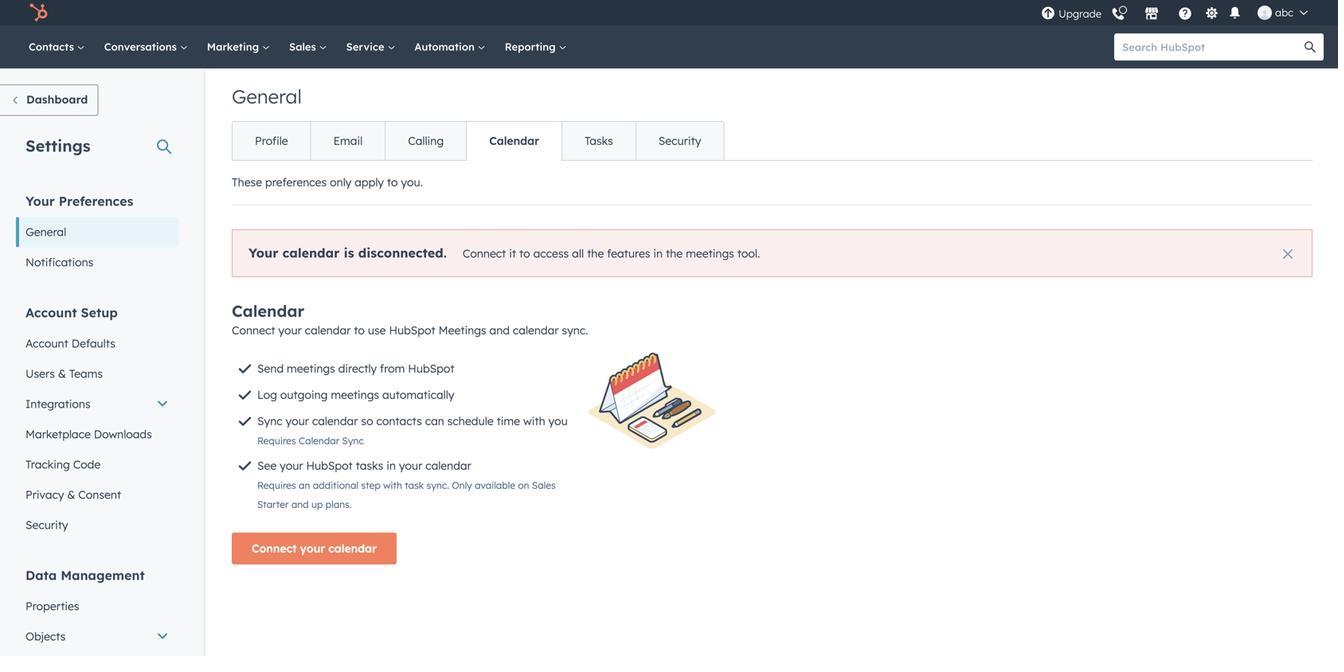 Task type: describe. For each thing, give the bounding box(es) containing it.
gary orlando image
[[1258, 6, 1272, 20]]

account setup
[[25, 305, 118, 321]]

calendar inside see your hubspot tasks in your calendar requires an additional step with task sync. only available on sales starter and up plans.
[[426, 459, 471, 473]]

calendar right meetings
[[513, 323, 559, 337]]

tracking code
[[25, 458, 101, 472]]

tasks
[[356, 459, 383, 473]]

data management element
[[16, 567, 178, 656]]

settings link
[[1202, 4, 1222, 21]]

0 vertical spatial security link
[[636, 122, 724, 160]]

up
[[311, 499, 323, 511]]

outgoing
[[280, 388, 328, 402]]

your inside calendar connect your calendar to use hubspot meetings and calendar sync.
[[278, 323, 302, 337]]

calendar inside button
[[328, 542, 377, 556]]

dashboard link
[[0, 84, 98, 116]]

privacy & consent link
[[16, 480, 178, 510]]

your for connect
[[300, 542, 325, 556]]

additional
[[313, 480, 359, 492]]

contacts link
[[19, 25, 95, 69]]

hubspot inside calendar connect your calendar to use hubspot meetings and calendar sync.
[[389, 323, 436, 337]]

log outgoing meetings automatically
[[257, 388, 454, 402]]

to for calendar
[[354, 323, 365, 337]]

connect your calendar
[[252, 542, 377, 556]]

profile
[[255, 134, 288, 148]]

automation link
[[405, 25, 495, 69]]

marketplace
[[25, 427, 91, 441]]

code
[[73, 458, 101, 472]]

& for users
[[58, 367, 66, 381]]

security inside account setup element
[[25, 518, 68, 532]]

privacy
[[25, 488, 64, 502]]

reporting link
[[495, 25, 576, 69]]

send
[[257, 362, 284, 376]]

these
[[232, 175, 262, 189]]

abc button
[[1248, 0, 1318, 25]]

service
[[346, 40, 387, 53]]

calendar connect your calendar to use hubspot meetings and calendar sync.
[[232, 301, 588, 337]]

starter
[[257, 499, 289, 511]]

general inside general link
[[25, 225, 66, 239]]

email
[[333, 134, 363, 148]]

tasks link
[[562, 122, 636, 160]]

connect it to access all the features in the meetings tool.
[[463, 247, 760, 260]]

integrations
[[25, 397, 91, 411]]

meetings
[[439, 323, 486, 337]]

settings
[[25, 136, 90, 156]]

and inside see your hubspot tasks in your calendar requires an additional step with task sync. only available on sales starter and up plans.
[[291, 499, 309, 511]]

schedule
[[447, 414, 494, 428]]

calendar inside alert
[[283, 245, 340, 261]]

search image
[[1305, 41, 1316, 53]]

email link
[[310, 122, 385, 160]]

conversations
[[104, 40, 180, 53]]

meetings inside the your calendar is disconnected. alert
[[686, 247, 734, 260]]

2 the from the left
[[666, 247, 683, 260]]

0 vertical spatial sync
[[257, 414, 283, 428]]

1 vertical spatial meetings
[[287, 362, 335, 376]]

help image
[[1178, 7, 1193, 22]]

with inside see your hubspot tasks in your calendar requires an additional step with task sync. only available on sales starter and up plans.
[[383, 480, 402, 492]]

hubspot link
[[19, 3, 60, 22]]

& for privacy
[[67, 488, 75, 502]]

notifications link
[[16, 247, 178, 278]]

calendar for calendar connect your calendar to use hubspot meetings and calendar sync.
[[232, 301, 304, 321]]

is
[[344, 245, 354, 261]]

to for these
[[387, 175, 398, 189]]

only
[[330, 175, 352, 189]]

users & teams
[[25, 367, 103, 381]]

requires inside see your hubspot tasks in your calendar requires an additional step with task sync. only available on sales starter and up plans.
[[257, 480, 296, 492]]

help button
[[1172, 4, 1199, 22]]

profile link
[[233, 122, 310, 160]]

privacy & consent
[[25, 488, 121, 502]]

objects button
[[16, 622, 178, 652]]

so
[[361, 414, 373, 428]]

see your hubspot tasks in your calendar requires an additional step with task sync. only available on sales starter and up plans.
[[257, 459, 556, 511]]

upgrade
[[1059, 7, 1102, 20]]

tracking code link
[[16, 450, 178, 480]]

marketing link
[[197, 25, 280, 69]]

task
[[405, 480, 424, 492]]

sales inside see your hubspot tasks in your calendar requires an additional step with task sync. only available on sales starter and up plans.
[[532, 480, 556, 492]]

hubspot image
[[29, 3, 48, 22]]

marketing
[[207, 40, 262, 53]]

marketplaces image
[[1145, 7, 1159, 22]]

calendar link
[[466, 122, 562, 160]]

consent
[[78, 488, 121, 502]]

calling icon image
[[1111, 7, 1126, 22]]

you.
[[401, 175, 423, 189]]

connect inside calendar connect your calendar to use hubspot meetings and calendar sync.
[[232, 323, 275, 337]]

sync your calendar so contacts can schedule time with you requires calendar sync
[[257, 414, 568, 447]]

service link
[[337, 25, 405, 69]]

and inside calendar connect your calendar to use hubspot meetings and calendar sync.
[[490, 323, 510, 337]]

your preferences element
[[16, 192, 178, 278]]

account setup element
[[16, 304, 178, 541]]

access
[[533, 247, 569, 260]]

your for see
[[280, 459, 303, 473]]

setup
[[81, 305, 118, 321]]

defaults
[[71, 337, 115, 351]]

teams
[[69, 367, 103, 381]]

it
[[509, 247, 516, 260]]

tool.
[[737, 247, 760, 260]]

notifications
[[25, 255, 94, 269]]

users
[[25, 367, 55, 381]]

with inside the sync your calendar so contacts can schedule time with you requires calendar sync
[[523, 414, 545, 428]]

use
[[368, 323, 386, 337]]

2 vertical spatial meetings
[[331, 388, 379, 402]]

upgrade image
[[1041, 7, 1056, 21]]

account defaults
[[25, 337, 115, 351]]

settings image
[[1205, 7, 1219, 21]]

dashboard
[[26, 92, 88, 106]]

account for account setup
[[25, 305, 77, 321]]

integrations button
[[16, 389, 178, 419]]

sales link
[[280, 25, 337, 69]]

1 horizontal spatial security
[[659, 134, 701, 148]]

preferences
[[265, 175, 327, 189]]



Task type: vqa. For each thing, say whether or not it's contained in the screenshot.
the Account
yes



Task type: locate. For each thing, give the bounding box(es) containing it.
contacts
[[29, 40, 77, 53]]

connect your calendar button
[[232, 533, 397, 565]]

1 horizontal spatial to
[[387, 175, 398, 189]]

your for your calendar is disconnected.
[[249, 245, 278, 261]]

& inside users & teams link
[[58, 367, 66, 381]]

0 vertical spatial your
[[25, 193, 55, 209]]

connect up send
[[232, 323, 275, 337]]

with left task
[[383, 480, 402, 492]]

1 vertical spatial sales
[[532, 480, 556, 492]]

0 horizontal spatial sync
[[257, 414, 283, 428]]

0 vertical spatial general
[[232, 84, 302, 108]]

1 vertical spatial security
[[25, 518, 68, 532]]

plans.
[[326, 499, 352, 511]]

0 horizontal spatial security link
[[16, 510, 178, 541]]

objects
[[25, 630, 66, 644]]

data management
[[25, 568, 145, 584]]

calendar inside the sync your calendar so contacts can schedule time with you requires calendar sync
[[299, 435, 340, 447]]

meetings down send meetings directly from hubspot
[[331, 388, 379, 402]]

marketplaces button
[[1135, 0, 1169, 25]]

0 vertical spatial sales
[[289, 40, 319, 53]]

your inside the sync your calendar so contacts can schedule time with you requires calendar sync
[[286, 414, 309, 428]]

connect left it
[[463, 247, 506, 260]]

general up profile
[[232, 84, 302, 108]]

meetings
[[686, 247, 734, 260], [287, 362, 335, 376], [331, 388, 379, 402]]

only
[[452, 480, 472, 492]]

2 vertical spatial to
[[354, 323, 365, 337]]

your down outgoing
[[286, 414, 309, 428]]

0 horizontal spatial to
[[354, 323, 365, 337]]

connect
[[463, 247, 506, 260], [232, 323, 275, 337], [252, 542, 297, 556]]

calendar up send meetings directly from hubspot
[[305, 323, 351, 337]]

1 horizontal spatial sync.
[[562, 323, 588, 337]]

can
[[425, 414, 444, 428]]

your up send
[[278, 323, 302, 337]]

sync.
[[562, 323, 588, 337], [427, 480, 449, 492]]

1 vertical spatial connect
[[232, 323, 275, 337]]

notifications image
[[1228, 7, 1242, 21]]

1 horizontal spatial and
[[490, 323, 510, 337]]

0 vertical spatial sync.
[[562, 323, 588, 337]]

security link
[[636, 122, 724, 160], [16, 510, 178, 541]]

calendar up "only"
[[426, 459, 471, 473]]

general up notifications
[[25, 225, 66, 239]]

to inside calendar connect your calendar to use hubspot meetings and calendar sync.
[[354, 323, 365, 337]]

menu
[[1040, 0, 1319, 25]]

see
[[257, 459, 277, 473]]

in inside the your calendar is disconnected. alert
[[654, 247, 663, 260]]

2 vertical spatial hubspot
[[306, 459, 353, 473]]

requires up starter
[[257, 480, 296, 492]]

2 vertical spatial connect
[[252, 542, 297, 556]]

1 vertical spatial &
[[67, 488, 75, 502]]

sync
[[257, 414, 283, 428], [342, 435, 364, 447]]

1 requires from the top
[[257, 435, 296, 447]]

all
[[572, 247, 584, 260]]

0 horizontal spatial your
[[25, 193, 55, 209]]

1 vertical spatial sync.
[[427, 480, 449, 492]]

account up account defaults
[[25, 305, 77, 321]]

meetings left tool.
[[686, 247, 734, 260]]

0 vertical spatial &
[[58, 367, 66, 381]]

calendar down plans.
[[328, 542, 377, 556]]

these preferences only apply to you.
[[232, 175, 423, 189]]

sales
[[289, 40, 319, 53], [532, 480, 556, 492]]

connect inside alert
[[463, 247, 506, 260]]

1 vertical spatial hubspot
[[408, 362, 455, 376]]

from
[[380, 362, 405, 376]]

to
[[387, 175, 398, 189], [519, 247, 530, 260], [354, 323, 365, 337]]

meetings up outgoing
[[287, 362, 335, 376]]

account up users
[[25, 337, 68, 351]]

calling icon button
[[1105, 1, 1132, 24]]

0 vertical spatial and
[[490, 323, 510, 337]]

0 vertical spatial requires
[[257, 435, 296, 447]]

0 vertical spatial to
[[387, 175, 398, 189]]

menu containing abc
[[1040, 0, 1319, 25]]

management
[[61, 568, 145, 584]]

calendar left so
[[312, 414, 358, 428]]

your calendar is disconnected. alert
[[232, 229, 1313, 277]]

hubspot right use
[[389, 323, 436, 337]]

data
[[25, 568, 57, 584]]

1 vertical spatial general
[[25, 225, 66, 239]]

2 horizontal spatial to
[[519, 247, 530, 260]]

the right all at top left
[[587, 247, 604, 260]]

sync. inside calendar connect your calendar to use hubspot meetings and calendar sync.
[[562, 323, 588, 337]]

1 vertical spatial with
[[383, 480, 402, 492]]

calling link
[[385, 122, 466, 160]]

1 horizontal spatial sales
[[532, 480, 556, 492]]

& right privacy
[[67, 488, 75, 502]]

1 vertical spatial calendar
[[232, 301, 304, 321]]

calendar left is
[[283, 245, 340, 261]]

your down up
[[300, 542, 325, 556]]

time
[[497, 414, 520, 428]]

marketplace downloads
[[25, 427, 152, 441]]

the right features
[[666, 247, 683, 260]]

close image
[[1283, 249, 1293, 259]]

step
[[361, 480, 381, 492]]

properties
[[25, 599, 79, 613]]

calendar inside the sync your calendar so contacts can schedule time with you requires calendar sync
[[312, 414, 358, 428]]

sync. down all at top left
[[562, 323, 588, 337]]

0 vertical spatial calendar
[[489, 134, 539, 148]]

downloads
[[94, 427, 152, 441]]

your
[[25, 193, 55, 209], [249, 245, 278, 261]]

Search HubSpot search field
[[1114, 33, 1310, 61]]

0 horizontal spatial sync.
[[427, 480, 449, 492]]

0 vertical spatial in
[[654, 247, 663, 260]]

in
[[654, 247, 663, 260], [387, 459, 396, 473]]

an
[[299, 480, 310, 492]]

& inside privacy & consent link
[[67, 488, 75, 502]]

on
[[518, 480, 529, 492]]

navigation
[[232, 121, 724, 161]]

requires inside the sync your calendar so contacts can schedule time with you requires calendar sync
[[257, 435, 296, 447]]

calendar for calendar
[[489, 134, 539, 148]]

connect for connect your calendar
[[252, 542, 297, 556]]

1 horizontal spatial security link
[[636, 122, 724, 160]]

&
[[58, 367, 66, 381], [67, 488, 75, 502]]

1 horizontal spatial your
[[249, 245, 278, 261]]

preferences
[[59, 193, 133, 209]]

sync down log
[[257, 414, 283, 428]]

apply
[[355, 175, 384, 189]]

notifications button
[[1225, 4, 1245, 21]]

0 horizontal spatial with
[[383, 480, 402, 492]]

1 the from the left
[[587, 247, 604, 260]]

automatically
[[382, 388, 454, 402]]

1 vertical spatial requires
[[257, 480, 296, 492]]

1 vertical spatial and
[[291, 499, 309, 511]]

your down these
[[249, 245, 278, 261]]

reporting
[[505, 40, 559, 53]]

0 horizontal spatial in
[[387, 459, 396, 473]]

log
[[257, 388, 277, 402]]

your inside alert
[[249, 245, 278, 261]]

1 vertical spatial account
[[25, 337, 68, 351]]

& right users
[[58, 367, 66, 381]]

features
[[607, 247, 650, 260]]

to left use
[[354, 323, 365, 337]]

general link
[[16, 217, 178, 247]]

in right features
[[654, 247, 663, 260]]

account
[[25, 305, 77, 321], [25, 337, 68, 351]]

0 vertical spatial meetings
[[686, 247, 734, 260]]

1 horizontal spatial &
[[67, 488, 75, 502]]

sales right on
[[532, 480, 556, 492]]

your calendar is disconnected.
[[249, 245, 447, 261]]

connect down starter
[[252, 542, 297, 556]]

your for sync
[[286, 414, 309, 428]]

1 account from the top
[[25, 305, 77, 321]]

connect for connect it to access all the features in the meetings tool.
[[463, 247, 506, 260]]

in inside see your hubspot tasks in your calendar requires an additional step with task sync. only available on sales starter and up plans.
[[387, 459, 396, 473]]

calendar inside navigation
[[489, 134, 539, 148]]

0 horizontal spatial the
[[587, 247, 604, 260]]

your inside button
[[300, 542, 325, 556]]

1 horizontal spatial in
[[654, 247, 663, 260]]

hubspot
[[389, 323, 436, 337], [408, 362, 455, 376], [306, 459, 353, 473]]

your up an
[[280, 459, 303, 473]]

navigation containing profile
[[232, 121, 724, 161]]

general
[[232, 84, 302, 108], [25, 225, 66, 239]]

1 vertical spatial your
[[249, 245, 278, 261]]

0 horizontal spatial security
[[25, 518, 68, 532]]

connect inside button
[[252, 542, 297, 556]]

1 vertical spatial sync
[[342, 435, 364, 447]]

1 horizontal spatial sync
[[342, 435, 364, 447]]

sync. inside see your hubspot tasks in your calendar requires an additional step with task sync. only available on sales starter and up plans.
[[427, 480, 449, 492]]

1 horizontal spatial the
[[666, 247, 683, 260]]

2 vertical spatial calendar
[[299, 435, 340, 447]]

0 horizontal spatial general
[[25, 225, 66, 239]]

directly
[[338, 362, 377, 376]]

hubspot up automatically
[[408, 362, 455, 376]]

marketplace downloads link
[[16, 419, 178, 450]]

1 vertical spatial to
[[519, 247, 530, 260]]

0 vertical spatial hubspot
[[389, 323, 436, 337]]

contacts
[[376, 414, 422, 428]]

2 account from the top
[[25, 337, 68, 351]]

1 vertical spatial in
[[387, 459, 396, 473]]

requires up see
[[257, 435, 296, 447]]

with left you
[[523, 414, 545, 428]]

available
[[475, 480, 515, 492]]

sync. right task
[[427, 480, 449, 492]]

1 horizontal spatial with
[[523, 414, 545, 428]]

requires
[[257, 435, 296, 447], [257, 480, 296, 492]]

search button
[[1297, 33, 1324, 61]]

0 horizontal spatial sales
[[289, 40, 319, 53]]

your for your preferences
[[25, 193, 55, 209]]

you
[[549, 414, 568, 428]]

account for account defaults
[[25, 337, 68, 351]]

your up task
[[399, 459, 422, 473]]

and left up
[[291, 499, 309, 511]]

0 vertical spatial with
[[523, 414, 545, 428]]

in right tasks
[[387, 459, 396, 473]]

0 horizontal spatial &
[[58, 367, 66, 381]]

conversations link
[[95, 25, 197, 69]]

and
[[490, 323, 510, 337], [291, 499, 309, 511]]

1 horizontal spatial general
[[232, 84, 302, 108]]

calendar inside calendar connect your calendar to use hubspot meetings and calendar sync.
[[232, 301, 304, 321]]

to right it
[[519, 247, 530, 260]]

1 vertical spatial security link
[[16, 510, 178, 541]]

to inside the your calendar is disconnected. alert
[[519, 247, 530, 260]]

your left preferences
[[25, 193, 55, 209]]

0 vertical spatial security
[[659, 134, 701, 148]]

account inside "link"
[[25, 337, 68, 351]]

and right meetings
[[490, 323, 510, 337]]

sales left 'service'
[[289, 40, 319, 53]]

users & teams link
[[16, 359, 178, 389]]

0 vertical spatial account
[[25, 305, 77, 321]]

your preferences
[[25, 193, 133, 209]]

to left you.
[[387, 175, 398, 189]]

account defaults link
[[16, 329, 178, 359]]

0 vertical spatial connect
[[463, 247, 506, 260]]

send meetings directly from hubspot
[[257, 362, 455, 376]]

0 horizontal spatial and
[[291, 499, 309, 511]]

properties link
[[16, 591, 178, 622]]

hubspot up additional
[[306, 459, 353, 473]]

sync down so
[[342, 435, 364, 447]]

hubspot inside see your hubspot tasks in your calendar requires an additional step with task sync. only available on sales starter and up plans.
[[306, 459, 353, 473]]

2 requires from the top
[[257, 480, 296, 492]]



